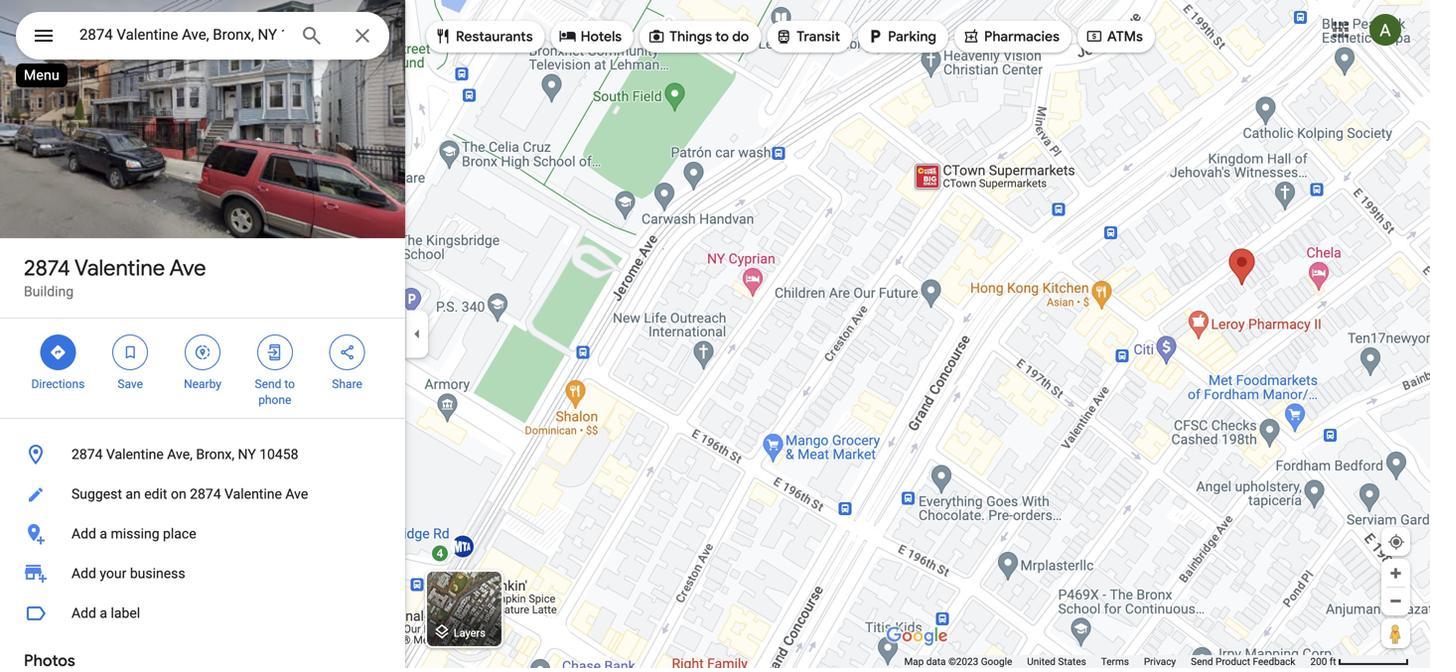 Task type: locate. For each thing, give the bounding box(es) containing it.
ave up the 
[[169, 254, 206, 282]]

1 horizontal spatial send
[[1191, 656, 1214, 668]]

valentine
[[75, 254, 165, 282], [106, 447, 164, 463], [225, 486, 282, 503]]

google maps element
[[0, 0, 1431, 669]]

200
[[1311, 656, 1328, 668]]

2 a from the top
[[100, 606, 107, 622]]

2874 inside 2874 valentine ave building
[[24, 254, 70, 282]]

business
[[130, 566, 185, 582]]

0 vertical spatial send
[[255, 378, 282, 391]]

add
[[72, 526, 96, 542], [72, 566, 96, 582], [72, 606, 96, 622]]

2874
[[24, 254, 70, 282], [72, 447, 103, 463], [190, 486, 221, 503]]

suggest an edit on 2874 valentine ave
[[72, 486, 308, 503]]

0 horizontal spatial ave
[[169, 254, 206, 282]]


[[648, 25, 666, 47]]

valentine inside button
[[106, 447, 164, 463]]

None field
[[79, 23, 284, 47]]

2874 right on
[[190, 486, 221, 503]]

to inside send to phone
[[285, 378, 295, 391]]

add a label button
[[0, 594, 405, 634]]

add your business
[[72, 566, 185, 582]]

0 vertical spatial a
[[100, 526, 107, 542]]

2874 valentine ave, bronx, ny 10458 button
[[0, 435, 405, 475]]

label
[[111, 606, 140, 622]]

0 vertical spatial ave
[[169, 254, 206, 282]]

your
[[100, 566, 127, 582]]

2 vertical spatial 2874
[[190, 486, 221, 503]]

3 add from the top
[[72, 606, 96, 622]]

send up phone
[[255, 378, 282, 391]]

hotels
[[581, 28, 622, 46]]


[[32, 21, 56, 50]]

send to phone
[[255, 378, 295, 407]]

2874 valentine ave main content
[[0, 0, 405, 669]]

a inside button
[[100, 526, 107, 542]]

1 vertical spatial valentine
[[106, 447, 164, 463]]

2 add from the top
[[72, 566, 96, 582]]

0 horizontal spatial to
[[285, 378, 295, 391]]

edit
[[144, 486, 167, 503]]

0 vertical spatial valentine
[[75, 254, 165, 282]]

200 ft button
[[1311, 656, 1410, 668]]

add inside button
[[72, 526, 96, 542]]

2874 up suggest
[[72, 447, 103, 463]]

map
[[905, 656, 924, 668]]

1 vertical spatial ave
[[286, 486, 308, 503]]

to inside " things to do"
[[716, 28, 729, 46]]

zoom in image
[[1389, 566, 1404, 581]]

2 vertical spatial add
[[72, 606, 96, 622]]

1 horizontal spatial ave
[[286, 486, 308, 503]]

add for add a missing place
[[72, 526, 96, 542]]

to
[[716, 28, 729, 46], [285, 378, 295, 391]]

send inside send to phone
[[255, 378, 282, 391]]

valentine inside 2874 valentine ave building
[[75, 254, 165, 282]]

valentine down ny
[[225, 486, 282, 503]]


[[49, 342, 67, 364]]

ave
[[169, 254, 206, 282], [286, 486, 308, 503]]

parking
[[888, 28, 937, 46]]


[[434, 25, 452, 47]]

2874 up building
[[24, 254, 70, 282]]

send for send to phone
[[255, 378, 282, 391]]

add down suggest
[[72, 526, 96, 542]]

1 add from the top
[[72, 526, 96, 542]]

building
[[24, 284, 74, 300]]

valentine for ave,
[[106, 447, 164, 463]]

2 vertical spatial valentine
[[225, 486, 282, 503]]

2874 valentine ave building
[[24, 254, 206, 300]]

ave down 10458
[[286, 486, 308, 503]]

 button
[[16, 12, 72, 64]]

2874 inside button
[[72, 447, 103, 463]]

united states
[[1028, 656, 1087, 668]]

ny
[[238, 447, 256, 463]]

10458
[[259, 447, 299, 463]]

valentine up an
[[106, 447, 164, 463]]

0 horizontal spatial 2874
[[24, 254, 70, 282]]

a left label
[[100, 606, 107, 622]]

feedback
[[1253, 656, 1296, 668]]

united
[[1028, 656, 1056, 668]]

1 a from the top
[[100, 526, 107, 542]]

2 horizontal spatial 2874
[[190, 486, 221, 503]]

privacy
[[1144, 656, 1176, 668]]

to left do
[[716, 28, 729, 46]]

1 vertical spatial a
[[100, 606, 107, 622]]

0 vertical spatial 2874
[[24, 254, 70, 282]]

ave inside 2874 valentine ave building
[[169, 254, 206, 282]]

0 vertical spatial to
[[716, 28, 729, 46]]

add for add a label
[[72, 606, 96, 622]]

 things to do
[[648, 25, 749, 47]]

add inside button
[[72, 606, 96, 622]]

a inside button
[[100, 606, 107, 622]]

to up phone
[[285, 378, 295, 391]]

0 horizontal spatial send
[[255, 378, 282, 391]]

1 vertical spatial to
[[285, 378, 295, 391]]

footer containing map data ©2023 google
[[905, 656, 1311, 669]]

phone
[[259, 393, 291, 407]]

 search field
[[16, 12, 389, 64]]

2874 for ave
[[24, 254, 70, 282]]

things
[[670, 28, 712, 46]]

1 horizontal spatial 2874
[[72, 447, 103, 463]]

do
[[732, 28, 749, 46]]

footer
[[905, 656, 1311, 669]]

a for missing
[[100, 526, 107, 542]]

1 vertical spatial add
[[72, 566, 96, 582]]

send inside button
[[1191, 656, 1214, 668]]

1 vertical spatial 2874
[[72, 447, 103, 463]]

valentine up 
[[75, 254, 165, 282]]

send left product
[[1191, 656, 1214, 668]]

directions
[[31, 378, 85, 391]]

 transit
[[775, 25, 841, 47]]

a left missing
[[100, 526, 107, 542]]

2874 Valentine Ave, Bronx, NY 10458 field
[[16, 12, 389, 60]]

0 vertical spatial add
[[72, 526, 96, 542]]

1 horizontal spatial to
[[716, 28, 729, 46]]

ave inside button
[[286, 486, 308, 503]]


[[194, 342, 212, 364]]

place
[[163, 526, 196, 542]]

add a missing place button
[[0, 515, 405, 554]]

send
[[255, 378, 282, 391], [1191, 656, 1214, 668]]

valentine for ave
[[75, 254, 165, 282]]

add left label
[[72, 606, 96, 622]]

a
[[100, 526, 107, 542], [100, 606, 107, 622]]

1 vertical spatial send
[[1191, 656, 1214, 668]]

add left your
[[72, 566, 96, 582]]

save
[[118, 378, 143, 391]]

terms button
[[1102, 656, 1129, 669]]

states
[[1059, 656, 1087, 668]]



Task type: describe. For each thing, give the bounding box(es) containing it.
nearby
[[184, 378, 221, 391]]

google account: angela cha  
(angela.cha@adept.ai) image
[[1370, 14, 1402, 46]]

 restaurants
[[434, 25, 533, 47]]

a for label
[[100, 606, 107, 622]]

2874 inside button
[[190, 486, 221, 503]]

suggest
[[72, 486, 122, 503]]

layers
[[454, 627, 486, 640]]

 parking
[[866, 25, 937, 47]]

footer inside the google maps element
[[905, 656, 1311, 669]]

share
[[332, 378, 363, 391]]

show your location image
[[1388, 534, 1406, 551]]

united states button
[[1028, 656, 1087, 669]]

atms
[[1108, 28, 1143, 46]]

ave,
[[167, 447, 193, 463]]

ft
[[1330, 656, 1337, 668]]

data
[[927, 656, 946, 668]]

privacy button
[[1144, 656, 1176, 669]]

send product feedback
[[1191, 656, 1296, 668]]

restaurants
[[456, 28, 533, 46]]

add a label
[[72, 606, 140, 622]]

2874 valentine ave, bronx, ny 10458
[[72, 447, 299, 463]]

 hotels
[[559, 25, 622, 47]]

suggest an edit on 2874 valentine ave button
[[0, 475, 405, 515]]

valentine inside button
[[225, 486, 282, 503]]


[[121, 342, 139, 364]]


[[559, 25, 577, 47]]

2874 for ave,
[[72, 447, 103, 463]]

terms
[[1102, 656, 1129, 668]]

zoom out image
[[1389, 594, 1404, 609]]


[[866, 25, 884, 47]]

actions for 2874 valentine ave region
[[0, 319, 405, 418]]

transit
[[797, 28, 841, 46]]

send for send product feedback
[[1191, 656, 1214, 668]]

none field inside 2874 valentine ave, bronx, ny 10458 field
[[79, 23, 284, 47]]


[[338, 342, 356, 364]]

 atms
[[1086, 25, 1143, 47]]

on
[[171, 486, 186, 503]]

add your business link
[[0, 554, 405, 594]]

product
[[1216, 656, 1251, 668]]

add for add your business
[[72, 566, 96, 582]]

google
[[981, 656, 1013, 668]]

©2023
[[949, 656, 979, 668]]


[[1086, 25, 1104, 47]]

bronx,
[[196, 447, 235, 463]]


[[963, 25, 981, 47]]

add a missing place
[[72, 526, 196, 542]]

send product feedback button
[[1191, 656, 1296, 669]]


[[775, 25, 793, 47]]

show street view coverage image
[[1382, 619, 1411, 649]]

missing
[[111, 526, 160, 542]]

collapse side panel image
[[406, 323, 428, 345]]

 pharmacies
[[963, 25, 1060, 47]]

200 ft
[[1311, 656, 1337, 668]]

map data ©2023 google
[[905, 656, 1013, 668]]


[[266, 342, 284, 364]]

an
[[126, 486, 141, 503]]

pharmacies
[[985, 28, 1060, 46]]



Task type: vqa. For each thing, say whether or not it's contained in the screenshot.
©2023
yes



